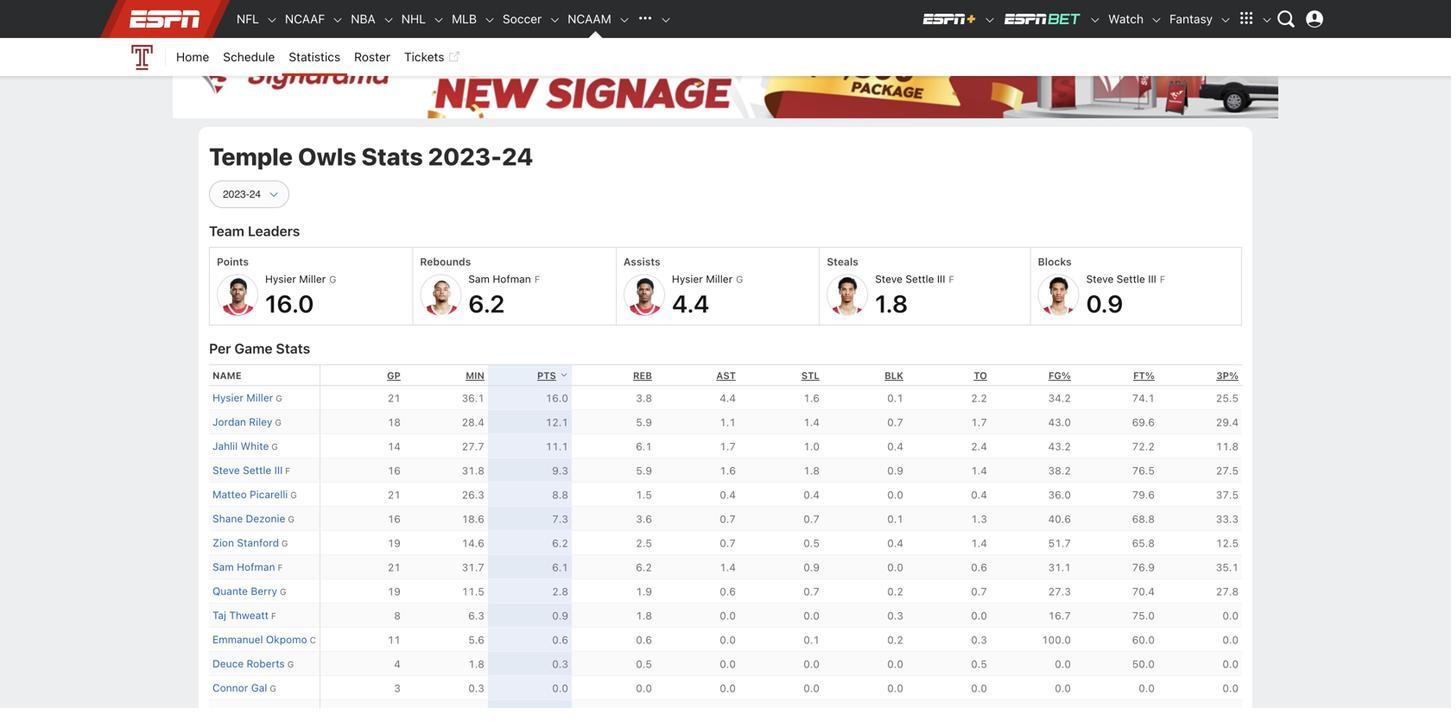 Task type: describe. For each thing, give the bounding box(es) containing it.
0 vertical spatial 1.7
[[971, 416, 987, 428]]

0.1 for 2.2
[[887, 392, 903, 404]]

2023-
[[428, 142, 502, 171]]

72.2
[[1132, 440, 1155, 452]]

6.2 inside sam hofman f 6.2
[[468, 290, 505, 318]]

iii for 0.9
[[1148, 273, 1156, 285]]

28.4
[[462, 416, 484, 428]]

19 for 11.5
[[388, 586, 401, 598]]

69.6
[[1132, 416, 1155, 428]]

mlb
[[452, 12, 477, 26]]

steve settle iii image for 0.9
[[1038, 274, 1079, 316]]

2.8
[[552, 586, 568, 598]]

3
[[394, 682, 401, 694]]

fantasy link
[[1163, 0, 1220, 38]]

espn+ image
[[922, 12, 977, 26]]

0.1 for 1.3
[[887, 513, 903, 525]]

soccer image
[[549, 14, 561, 26]]

ft%
[[1133, 370, 1155, 381]]

8.8
[[552, 489, 568, 501]]

43.2
[[1048, 440, 1071, 452]]

g for matteo picarelli g
[[290, 490, 297, 500]]

miller for 4.4
[[706, 273, 733, 285]]

profile management image
[[1306, 10, 1323, 28]]

38.2
[[1048, 465, 1071, 477]]

ncaam
[[568, 12, 611, 26]]

blk link
[[885, 370, 903, 381]]

2.2
[[971, 392, 987, 404]]

emmanuel okpomo c
[[212, 633, 316, 646]]

okpomo
[[266, 633, 307, 646]]

per game stats
[[209, 340, 310, 357]]

stats for owls
[[361, 142, 423, 171]]

1 horizontal spatial more espn image
[[1261, 14, 1273, 26]]

1.8 down '1.9'
[[636, 610, 652, 622]]

temple
[[209, 142, 293, 171]]

blocks
[[1038, 256, 1072, 268]]

schedule link
[[216, 38, 282, 76]]

1.1
[[720, 416, 736, 428]]

advertisement element
[[173, 32, 1278, 118]]

26.3
[[462, 489, 484, 501]]

29.4
[[1216, 416, 1239, 428]]

11.8
[[1216, 440, 1239, 452]]

1 horizontal spatial 6.1
[[636, 440, 652, 452]]

per
[[209, 340, 231, 357]]

statistics
[[289, 50, 340, 64]]

0 horizontal spatial miller
[[246, 392, 273, 404]]

steve for 1.8
[[875, 273, 903, 285]]

reb link
[[633, 370, 652, 381]]

3.8
[[636, 392, 652, 404]]

to
[[974, 370, 987, 381]]

g for deuce roberts g
[[287, 659, 294, 669]]

fg% link
[[1049, 370, 1071, 381]]

70.4
[[1132, 586, 1155, 598]]

2 vertical spatial 6.2
[[636, 561, 652, 573]]

steve settle iii link
[[212, 464, 283, 476]]

berry
[[251, 585, 277, 597]]

0.6 right '1.9'
[[720, 586, 736, 598]]

2.4
[[971, 440, 987, 452]]

0 horizontal spatial settle
[[243, 464, 271, 476]]

sam hofman f
[[212, 561, 283, 573]]

schedule
[[223, 50, 275, 64]]

f inside steve settle iii f
[[285, 466, 290, 476]]

nba link
[[344, 0, 382, 38]]

steve settle iii f
[[212, 464, 290, 476]]

taj thweatt f
[[212, 609, 276, 621]]

global navigation element
[[121, 0, 1330, 38]]

74.1
[[1132, 392, 1155, 404]]

team leaders element
[[209, 247, 1242, 326]]

hysier for 4.4
[[672, 273, 703, 285]]

nba
[[351, 12, 376, 26]]

hysier miller g 16.0
[[265, 273, 336, 318]]

dezonie
[[246, 513, 285, 525]]

pts
[[537, 370, 556, 381]]

31.8
[[462, 465, 484, 477]]

ncaam link
[[561, 0, 618, 38]]

fg%
[[1049, 370, 1071, 381]]

0.9 inside steve settle iii f 0.9
[[1086, 290, 1123, 318]]

matteo picarelli link
[[212, 488, 288, 500]]

mlb link
[[445, 0, 484, 38]]

0.6 down 1.3
[[971, 561, 987, 573]]

31.7
[[462, 561, 484, 573]]

f inside steve settle iii f 1.8
[[949, 274, 954, 285]]

11.5
[[462, 586, 484, 598]]

settle for 0.9
[[1117, 273, 1145, 285]]

connor gal g
[[212, 682, 276, 694]]

blk
[[885, 370, 903, 381]]

stats for game
[[276, 340, 310, 357]]

pts link
[[537, 370, 568, 381]]

espn more sports home page image
[[632, 6, 658, 32]]

sam hofman f 6.2
[[468, 273, 540, 318]]

g for hysier miller g 4.4
[[736, 274, 743, 285]]

27.8
[[1216, 586, 1239, 598]]

0 horizontal spatial more espn image
[[1233, 6, 1259, 32]]

g for hysier miller g 16.0
[[329, 274, 336, 285]]

connor gal link
[[212, 682, 267, 694]]

ncaam image
[[618, 14, 630, 26]]

watch
[[1108, 12, 1144, 26]]

fantasy image
[[1220, 14, 1232, 26]]

g for jordan riley g
[[275, 418, 282, 427]]

points
[[217, 256, 249, 268]]

nfl
[[237, 12, 259, 26]]

stl link
[[801, 370, 820, 381]]

27.7
[[462, 440, 484, 452]]

roster link
[[347, 38, 397, 76]]

1.0
[[803, 440, 820, 452]]

zion stanford g
[[212, 537, 288, 549]]

18
[[388, 416, 401, 428]]

f inside taj thweatt f
[[271, 611, 276, 621]]

watch link
[[1101, 0, 1151, 38]]

1 vertical spatial 1.7
[[720, 440, 736, 452]]

0 vertical spatial 1.6
[[803, 392, 820, 404]]

3.6
[[636, 513, 652, 525]]

white
[[241, 440, 269, 452]]

settle for 1.8
[[905, 273, 934, 285]]

f inside steve settle iii f 0.9
[[1160, 274, 1165, 285]]

min
[[466, 370, 484, 381]]

5.9 for 1.1
[[636, 416, 652, 428]]

emmanuel
[[212, 633, 263, 646]]

36.0
[[1048, 489, 1071, 501]]

taj
[[212, 609, 226, 621]]

jordan
[[212, 416, 246, 428]]

1.3
[[971, 513, 987, 525]]

0.2 for 0.7
[[887, 586, 903, 598]]

iii for 1.8
[[937, 273, 945, 285]]

21 for 31.7
[[388, 561, 401, 573]]

4.4 inside hysier miller g 4.4
[[672, 290, 709, 318]]

ncaaf link
[[278, 0, 332, 38]]

name
[[212, 370, 241, 381]]

deuce roberts link
[[212, 658, 285, 670]]

5.9 for 1.6
[[636, 465, 652, 477]]

6.3
[[468, 610, 484, 622]]



Task type: vqa. For each thing, say whether or not it's contained in the screenshot.
3-
no



Task type: locate. For each thing, give the bounding box(es) containing it.
steve inside steve settle iii f 0.9
[[1086, 273, 1114, 285]]

steals
[[827, 256, 858, 268]]

6.2 right the sam hofman image at top left
[[468, 290, 505, 318]]

2 21 from the top
[[388, 489, 401, 501]]

quante berry link
[[212, 585, 277, 597]]

settle inside steve settle iii f 0.9
[[1117, 273, 1145, 285]]

1 horizontal spatial 4.4
[[720, 392, 736, 404]]

miller inside hysier miller g 4.4
[[706, 273, 733, 285]]

g inside deuce roberts g
[[287, 659, 294, 669]]

1 hysier miller image from the left
[[217, 274, 258, 316]]

standings page main content
[[199, 127, 1252, 708]]

40.6
[[1048, 513, 1071, 525]]

16.0 inside "hysier miller g 16.0"
[[265, 290, 314, 318]]

zion
[[212, 537, 234, 549]]

0 horizontal spatial 6.2
[[468, 290, 505, 318]]

2 5.9 from the top
[[636, 465, 652, 477]]

1 vertical spatial sam
[[212, 561, 234, 573]]

emmanuel okpomo link
[[212, 633, 307, 646]]

hysier for 16.0
[[265, 273, 296, 285]]

1 vertical spatial 0.2
[[887, 634, 903, 646]]

16.0 up the per game stats
[[265, 290, 314, 318]]

6.1 up 1.5
[[636, 440, 652, 452]]

watch image
[[1151, 14, 1163, 26]]

14.6
[[462, 537, 484, 549]]

min link
[[466, 370, 484, 381]]

0 horizontal spatial 6.1
[[552, 561, 568, 573]]

1.6 down the 1.1
[[720, 465, 736, 477]]

stl
[[801, 370, 820, 381]]

1 horizontal spatial steve
[[875, 273, 903, 285]]

sam for f
[[212, 561, 234, 573]]

steve settle iii image down blocks
[[1038, 274, 1079, 316]]

espn bet image left watch
[[1089, 14, 1101, 26]]

c
[[310, 635, 316, 645]]

0 vertical spatial 0.2
[[887, 586, 903, 598]]

12.1
[[546, 416, 568, 428]]

g inside zion stanford g
[[281, 538, 288, 548]]

g inside hysier miller g
[[276, 393, 282, 403]]

21 down 14
[[388, 489, 401, 501]]

hysier miller image for 16.0
[[217, 274, 258, 316]]

6.1 up 2.8
[[552, 561, 568, 573]]

more sports image
[[660, 14, 672, 26]]

0 horizontal spatial hofman
[[237, 561, 275, 573]]

16 for 31.8
[[388, 465, 401, 477]]

1.8 up blk link
[[875, 290, 908, 318]]

iii inside steve settle iii f 1.8
[[937, 273, 945, 285]]

0 horizontal spatial 16.0
[[265, 290, 314, 318]]

3 21 from the top
[[388, 561, 401, 573]]

soccer
[[503, 12, 542, 26]]

hysier inside "hysier miller g 16.0"
[[265, 273, 296, 285]]

1 horizontal spatial espn bet image
[[1089, 14, 1101, 26]]

g for zion stanford g
[[281, 538, 288, 548]]

2 horizontal spatial 0.5
[[971, 658, 987, 670]]

24
[[502, 142, 533, 171]]

deuce
[[212, 658, 244, 670]]

tickets link
[[397, 38, 467, 76]]

quante
[[212, 585, 248, 597]]

0.1
[[887, 392, 903, 404], [887, 513, 903, 525], [803, 634, 820, 646]]

connor
[[212, 682, 248, 694]]

1 horizontal spatial iii
[[937, 273, 945, 285]]

game
[[234, 340, 273, 357]]

19 for 14.6
[[388, 537, 401, 549]]

8
[[394, 610, 401, 622]]

hofman for f
[[237, 561, 275, 573]]

34.2
[[1048, 392, 1071, 404]]

1 horizontal spatial 6.2
[[552, 537, 568, 549]]

nhl link
[[395, 0, 433, 38]]

2 steve settle iii image from the left
[[1038, 274, 1079, 316]]

hysier miller image down points
[[217, 274, 258, 316]]

2.5
[[636, 537, 652, 549]]

sam inside sam hofman f 6.2
[[468, 273, 490, 285]]

g for jahlil white g
[[271, 442, 278, 452]]

1 vertical spatial 16.0
[[546, 392, 568, 404]]

jordan riley g
[[212, 416, 282, 428]]

g for hysier miller g
[[276, 393, 282, 403]]

espn plus image
[[984, 14, 996, 26]]

0 horizontal spatial espn bet image
[[1003, 12, 1082, 26]]

1 21 from the top
[[388, 392, 401, 404]]

0 vertical spatial 6.2
[[468, 290, 505, 318]]

roster
[[354, 50, 390, 64]]

g inside hysier miller g 4.4
[[736, 274, 743, 285]]

0.6 down '1.9'
[[636, 634, 652, 646]]

hofman for 6.2
[[493, 273, 531, 285]]

1 horizontal spatial miller
[[299, 273, 326, 285]]

1 vertical spatial hofman
[[237, 561, 275, 573]]

2 horizontal spatial steve
[[1086, 273, 1114, 285]]

76.9
[[1132, 561, 1155, 573]]

35.1
[[1216, 561, 1239, 573]]

g inside connor gal g
[[270, 684, 276, 693]]

stats right game
[[276, 340, 310, 357]]

2 vertical spatial 0.1
[[803, 634, 820, 646]]

1 vertical spatial 19
[[388, 586, 401, 598]]

0 horizontal spatial steve settle iii image
[[827, 274, 868, 316]]

g inside jordan riley g
[[275, 418, 282, 427]]

hysier miller link
[[212, 392, 273, 404]]

1 16 from the top
[[388, 465, 401, 477]]

sam hofman image
[[420, 274, 461, 316]]

1 horizontal spatial 0.5
[[803, 537, 820, 549]]

g inside "hysier miller g 16.0"
[[329, 274, 336, 285]]

hysier miller image
[[217, 274, 258, 316], [624, 274, 665, 316]]

21 for 26.3
[[388, 489, 401, 501]]

1 vertical spatial 4.4
[[720, 392, 736, 404]]

zion stanford link
[[212, 537, 279, 549]]

11
[[388, 634, 401, 646]]

shane
[[212, 513, 243, 525]]

hysier miller image down assists
[[624, 274, 665, 316]]

0 horizontal spatial 1.7
[[720, 440, 736, 452]]

sam down zion
[[212, 561, 234, 573]]

7.3
[[552, 513, 568, 525]]

1 vertical spatial 0.1
[[887, 513, 903, 525]]

g inside the quante berry g
[[280, 587, 286, 597]]

0 vertical spatial 6.1
[[636, 440, 652, 452]]

sam hofman link
[[212, 561, 275, 573]]

0 horizontal spatial hysier
[[212, 392, 244, 404]]

0 horizontal spatial steve
[[212, 464, 240, 476]]

nfl image
[[266, 14, 278, 26]]

1 19 from the top
[[388, 537, 401, 549]]

stats right owls
[[361, 142, 423, 171]]

21 up 8 at the bottom left
[[388, 561, 401, 573]]

g
[[329, 274, 336, 285], [736, 274, 743, 285], [276, 393, 282, 403], [275, 418, 282, 427], [271, 442, 278, 452], [290, 490, 297, 500], [288, 514, 294, 524], [281, 538, 288, 548], [280, 587, 286, 597], [287, 659, 294, 669], [270, 684, 276, 693]]

0 vertical spatial 4.4
[[672, 290, 709, 318]]

fantasy
[[1170, 12, 1213, 26]]

g inside matteo picarelli g
[[290, 490, 297, 500]]

1 vertical spatial 1.6
[[720, 465, 736, 477]]

hysier inside hysier miller g 4.4
[[672, 273, 703, 285]]

16
[[388, 465, 401, 477], [388, 513, 401, 525]]

steve
[[875, 273, 903, 285], [1086, 273, 1114, 285], [212, 464, 240, 476]]

jahlil white link
[[212, 440, 269, 452]]

0 horizontal spatial iii
[[274, 464, 283, 476]]

1.7 down the 1.1
[[720, 440, 736, 452]]

ast
[[716, 370, 736, 381]]

0 vertical spatial 16
[[388, 465, 401, 477]]

ncaaf
[[285, 12, 325, 26]]

hysier miller g
[[212, 392, 282, 404]]

hysier miller g 4.4
[[672, 273, 743, 318]]

1 vertical spatial 6.2
[[552, 537, 568, 549]]

1 horizontal spatial hofman
[[493, 273, 531, 285]]

16.0 down pts link
[[546, 392, 568, 404]]

steve settle iii image down steals
[[827, 274, 868, 316]]

steve inside steve settle iii f 1.8
[[875, 273, 903, 285]]

steve for 0.9
[[1086, 273, 1114, 285]]

f inside sam hofman f 6.2
[[534, 274, 540, 285]]

0 vertical spatial 19
[[388, 537, 401, 549]]

6.2 down 2.5
[[636, 561, 652, 573]]

espn bet image
[[1003, 12, 1082, 26], [1089, 14, 1101, 26]]

21 for 36.1
[[388, 392, 401, 404]]

6.1
[[636, 440, 652, 452], [552, 561, 568, 573]]

1 vertical spatial 16
[[388, 513, 401, 525]]

miller for 16.0
[[299, 273, 326, 285]]

1.7 up 2.4
[[971, 416, 987, 428]]

1 horizontal spatial sam
[[468, 273, 490, 285]]

thweatt
[[229, 609, 269, 621]]

assists
[[624, 256, 660, 268]]

0 vertical spatial stats
[[361, 142, 423, 171]]

1 vertical spatial 5.9
[[636, 465, 652, 477]]

6.2 down 7.3
[[552, 537, 568, 549]]

2 horizontal spatial settle
[[1117, 273, 1145, 285]]

2 vertical spatial 21
[[388, 561, 401, 573]]

steve settle iii image
[[827, 274, 868, 316], [1038, 274, 1079, 316]]

21 down gp link on the bottom of the page
[[388, 392, 401, 404]]

espn bet image right espn plus icon
[[1003, 12, 1082, 26]]

sam for 6.2
[[468, 273, 490, 285]]

2 horizontal spatial iii
[[1148, 273, 1156, 285]]

0.2 for 0.3
[[887, 634, 903, 646]]

0.2
[[887, 586, 903, 598], [887, 634, 903, 646]]

1 vertical spatial stats
[[276, 340, 310, 357]]

0.5
[[803, 537, 820, 549], [636, 658, 652, 670], [971, 658, 987, 670]]

5.6
[[468, 634, 484, 646]]

1 horizontal spatial 16.0
[[546, 392, 568, 404]]

79.6
[[1132, 489, 1155, 501]]

tickets
[[404, 50, 444, 64]]

hysier
[[265, 273, 296, 285], [672, 273, 703, 285], [212, 392, 244, 404]]

1 horizontal spatial settle
[[905, 273, 934, 285]]

1.7
[[971, 416, 987, 428], [720, 440, 736, 452]]

deuce roberts g
[[212, 658, 294, 670]]

settle
[[905, 273, 934, 285], [1117, 273, 1145, 285], [243, 464, 271, 476]]

0 horizontal spatial stats
[[276, 340, 310, 357]]

g inside jahlil white g
[[271, 442, 278, 452]]

2 0.2 from the top
[[887, 634, 903, 646]]

12.5
[[1216, 537, 1239, 549]]

jahlil
[[212, 440, 238, 452]]

ncaaf image
[[332, 14, 344, 26]]

2 19 from the top
[[388, 586, 401, 598]]

0 vertical spatial 21
[[388, 392, 401, 404]]

2 horizontal spatial 6.2
[[636, 561, 652, 573]]

5.9 up 1.5
[[636, 465, 652, 477]]

iii
[[937, 273, 945, 285], [1148, 273, 1156, 285], [274, 464, 283, 476]]

33.3
[[1216, 513, 1239, 525]]

g inside shane dezonie g
[[288, 514, 294, 524]]

1 5.9 from the top
[[636, 416, 652, 428]]

sam down rebounds
[[468, 273, 490, 285]]

16 for 18.6
[[388, 513, 401, 525]]

0 horizontal spatial sam
[[212, 561, 234, 573]]

16.7
[[1048, 610, 1071, 622]]

external link image
[[448, 47, 460, 67]]

4
[[394, 658, 401, 670]]

ast link
[[716, 370, 736, 381]]

0 vertical spatial sam
[[468, 273, 490, 285]]

hysier miller image for 4.4
[[624, 274, 665, 316]]

hofman down stanford
[[237, 561, 275, 573]]

gp
[[387, 370, 401, 381]]

2 horizontal spatial hysier
[[672, 273, 703, 285]]

3p% link
[[1216, 370, 1239, 381]]

hofman right the sam hofman image at top left
[[493, 273, 531, 285]]

g for quante berry g
[[280, 587, 286, 597]]

31.1
[[1048, 561, 1071, 573]]

steve settle iii f 0.9
[[1086, 273, 1165, 318]]

5.9 down 3.8
[[636, 416, 652, 428]]

1 horizontal spatial 1.6
[[803, 392, 820, 404]]

0 horizontal spatial hysier miller image
[[217, 274, 258, 316]]

more espn image
[[1233, 6, 1259, 32], [1261, 14, 1273, 26]]

reb
[[633, 370, 652, 381]]

0 horizontal spatial 4.4
[[672, 290, 709, 318]]

settle inside steve settle iii f 1.8
[[905, 273, 934, 285]]

hofman inside sam hofman f 6.2
[[493, 273, 531, 285]]

matteo picarelli g
[[212, 488, 297, 500]]

iii inside steve settle iii f 0.9
[[1148, 273, 1156, 285]]

1 horizontal spatial stats
[[361, 142, 423, 171]]

1 horizontal spatial 1.7
[[971, 416, 987, 428]]

0 vertical spatial hofman
[[493, 273, 531, 285]]

51.7
[[1048, 537, 1071, 549]]

2 16 from the top
[[388, 513, 401, 525]]

1.8 down '5.6'
[[468, 658, 484, 670]]

0 horizontal spatial 0.5
[[636, 658, 652, 670]]

1.8 inside steve settle iii f 1.8
[[875, 290, 908, 318]]

0.6 down 2.8
[[552, 634, 568, 646]]

1 steve settle iii image from the left
[[827, 274, 868, 316]]

0 vertical spatial 0.1
[[887, 392, 903, 404]]

1.8 down 1.0
[[803, 465, 820, 477]]

miller inside "hysier miller g 16.0"
[[299, 273, 326, 285]]

nba image
[[382, 14, 395, 26]]

27.3
[[1048, 586, 1071, 598]]

nhl image
[[433, 14, 445, 26]]

picarelli
[[250, 488, 288, 500]]

steve settle iii image for 1.8
[[827, 274, 868, 316]]

g for connor gal g
[[270, 684, 276, 693]]

mlb image
[[484, 14, 496, 26]]

2 horizontal spatial miller
[[706, 273, 733, 285]]

0 horizontal spatial 1.6
[[720, 465, 736, 477]]

g for shane dezonie g
[[288, 514, 294, 524]]

1.6 down stl link on the right of the page
[[803, 392, 820, 404]]

1 horizontal spatial hysier
[[265, 273, 296, 285]]

gal
[[251, 682, 267, 694]]

3p%
[[1216, 370, 1239, 381]]

1 vertical spatial 21
[[388, 489, 401, 501]]

0.0
[[887, 489, 903, 501], [887, 561, 903, 573], [720, 610, 736, 622], [803, 610, 820, 622], [971, 610, 987, 622], [1222, 610, 1239, 622], [720, 634, 736, 646], [1222, 634, 1239, 646], [720, 658, 736, 670], [803, 658, 820, 670], [887, 658, 903, 670], [1055, 658, 1071, 670], [1222, 658, 1239, 670], [552, 682, 568, 694], [636, 682, 652, 694], [720, 682, 736, 694], [803, 682, 820, 694], [887, 682, 903, 694], [971, 682, 987, 694], [1055, 682, 1071, 694], [1139, 682, 1155, 694], [1222, 682, 1239, 694]]

f inside sam hofman f
[[278, 563, 283, 573]]

team
[[209, 223, 244, 239]]

1 horizontal spatial steve settle iii image
[[1038, 274, 1079, 316]]

2 hysier miller image from the left
[[624, 274, 665, 316]]

1 horizontal spatial hysier miller image
[[624, 274, 665, 316]]

1 vertical spatial 6.1
[[552, 561, 568, 573]]

0 vertical spatial 5.9
[[636, 416, 652, 428]]

sam
[[468, 273, 490, 285], [212, 561, 234, 573]]

1 0.2 from the top
[[887, 586, 903, 598]]

0 vertical spatial 16.0
[[265, 290, 314, 318]]



